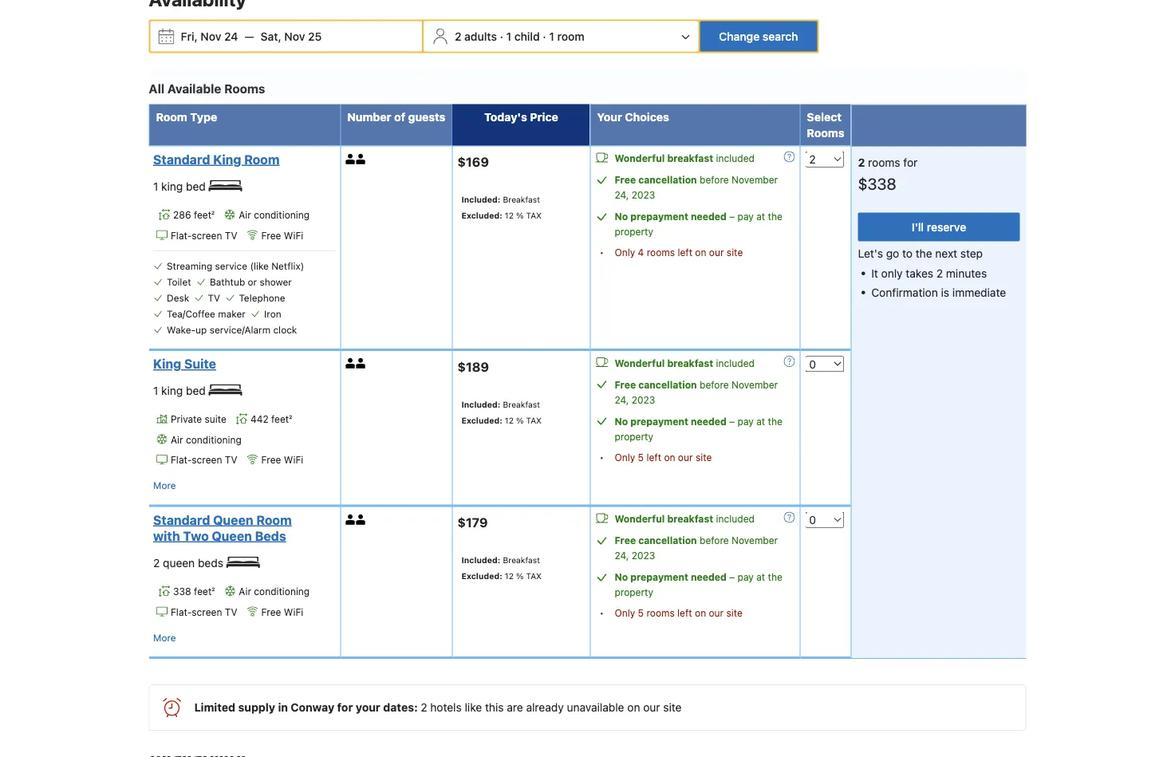 Task type: vqa. For each thing, say whether or not it's contained in the screenshot.
first Before
yes



Task type: locate. For each thing, give the bounding box(es) containing it.
included: down $189
[[462, 399, 501, 409]]

breakfast
[[668, 153, 714, 164], [668, 357, 714, 369], [668, 514, 714, 525]]

bed up 286 feet²
[[186, 180, 206, 193]]

king down 'type'
[[213, 152, 241, 167]]

3 wifi from the top
[[284, 606, 303, 618]]

in
[[278, 701, 288, 714]]

more details on meals and payment options image
[[784, 151, 795, 162], [784, 356, 795, 367], [784, 512, 795, 523]]

1 vertical spatial for
[[337, 701, 353, 714]]

november for $179
[[732, 535, 778, 546]]

%
[[516, 211, 524, 220], [516, 415, 524, 425], [516, 572, 524, 581]]

included: breakfast excluded: 12 % tax down the $169
[[462, 195, 542, 220]]

the inside let's go to the next step it only takes 2 minutes confirmation is immediate
[[916, 247, 933, 260]]

1 more details on meals and payment options image from the top
[[784, 151, 795, 162]]

today's price
[[485, 110, 559, 123]]

2 vertical spatial air
[[239, 586, 251, 597]]

1 • from the top
[[600, 247, 604, 258]]

0 vertical spatial conditioning
[[254, 209, 310, 221]]

0 vertical spatial – pay at the property
[[615, 211, 783, 237]]

• left 4
[[600, 247, 604, 258]]

rooms
[[224, 81, 265, 96], [807, 126, 845, 139]]

3 more details on meals and payment options image from the top
[[784, 512, 795, 523]]

tv up tea/coffee maker
[[208, 292, 220, 303]]

to
[[903, 247, 913, 260]]

0 vertical spatial 5
[[638, 452, 644, 463]]

1 vertical spatial 1 king bed
[[153, 384, 209, 397]]

1 free wifi from the top
[[261, 230, 303, 241]]

2 vertical spatial only
[[615, 608, 636, 619]]

no up only 5 left on our site
[[615, 416, 628, 427]]

nov left "25"
[[284, 29, 305, 43]]

2 • from the top
[[600, 452, 604, 463]]

1 vertical spatial 2023
[[632, 394, 656, 405]]

included: down the $169
[[462, 195, 501, 204]]

more link
[[153, 478, 176, 494], [153, 630, 176, 646]]

limited
[[194, 701, 236, 714]]

1 cancellation from the top
[[639, 174, 697, 186]]

the for $179
[[768, 572, 783, 583]]

screen down 338 feet²
[[192, 606, 222, 618]]

1 vertical spatial more
[[153, 632, 176, 643]]

2 left adults
[[455, 29, 462, 43]]

1 more link from the top
[[153, 478, 176, 494]]

0 vertical spatial wonderful
[[615, 153, 665, 164]]

before november 24, 2023 up only 5 rooms left on our site
[[615, 535, 778, 561]]

2 vertical spatial tax
[[526, 572, 542, 581]]

0 vertical spatial air conditioning
[[239, 209, 310, 221]]

2 tax from the top
[[526, 415, 542, 425]]

property up only 5 rooms left on our site
[[615, 587, 654, 598]]

of
[[394, 110, 406, 123]]

0 vertical spatial only
[[615, 247, 636, 258]]

2 vertical spatial free wifi
[[261, 606, 303, 618]]

2 standard from the top
[[153, 512, 210, 528]]

free cancellation for $189
[[615, 379, 697, 390]]

for up i'll reserve
[[904, 156, 918, 169]]

standard queen room with two queen beds
[[153, 512, 292, 544]]

tv down suite
[[225, 455, 237, 466]]

2 breakfast from the top
[[503, 399, 540, 409]]

2023 for $179
[[632, 550, 656, 561]]

– for $179
[[730, 572, 735, 583]]

1 12 from the top
[[505, 211, 514, 220]]

3 no prepayment needed from the top
[[615, 572, 727, 583]]

1 vertical spatial –
[[730, 416, 735, 427]]

0 vertical spatial 24,
[[615, 190, 629, 201]]

3 wonderful from the top
[[615, 514, 665, 525]]

more link down '338'
[[153, 630, 176, 646]]

cancellation up only 5 rooms left on our site
[[639, 535, 697, 546]]

3 screen from the top
[[192, 606, 222, 618]]

2 vertical spatial november
[[732, 535, 778, 546]]

wonderful
[[615, 153, 665, 164], [615, 357, 665, 369], [615, 514, 665, 525]]

excluded: down $179
[[462, 572, 503, 581]]

air right 286 feet²
[[239, 209, 251, 221]]

0 vertical spatial king
[[161, 180, 183, 193]]

cancellation up only 5 left on our site
[[639, 379, 697, 390]]

left
[[678, 247, 693, 258], [647, 452, 662, 463], [678, 608, 693, 619]]

today's
[[485, 110, 528, 123]]

0 vertical spatial air
[[239, 209, 251, 221]]

only 5 rooms left on our site
[[615, 608, 743, 619]]

1 horizontal spatial king
[[213, 152, 241, 167]]

2 – from the top
[[730, 416, 735, 427]]

2 vertical spatial included: breakfast excluded: 12 % tax
[[462, 556, 542, 581]]

2 november from the top
[[732, 379, 778, 390]]

flat- for standard king room
[[171, 230, 192, 241]]

3 only from the top
[[615, 608, 636, 619]]

1 vertical spatial 5
[[638, 608, 644, 619]]

2 no prepayment needed from the top
[[615, 416, 727, 427]]

2 – pay at the property from the top
[[615, 416, 783, 442]]

2 breakfast from the top
[[668, 357, 714, 369]]

included: breakfast excluded: 12 % tax down $179
[[462, 556, 542, 581]]

free cancellation up only 5 rooms left on our site
[[615, 535, 697, 546]]

(like
[[250, 260, 269, 271]]

2 5 from the top
[[638, 608, 644, 619]]

cancellation down choices
[[639, 174, 697, 186]]

1 free cancellation from the top
[[615, 174, 697, 186]]

prepayment for $169
[[631, 211, 689, 222]]

1 king bed for standard
[[153, 180, 209, 193]]

november for $169
[[732, 174, 778, 186]]

3 november from the top
[[732, 535, 778, 546]]

no for $179
[[615, 572, 628, 583]]

0 horizontal spatial ·
[[500, 29, 504, 43]]

2 before from the top
[[700, 379, 729, 390]]

1 vertical spatial breakfast
[[668, 357, 714, 369]]

2 bed from the top
[[186, 384, 206, 397]]

2 up the is
[[937, 267, 944, 280]]

– pay at the property up only 4 rooms left on our site
[[615, 211, 783, 237]]

occupancy image
[[346, 154, 356, 164], [346, 358, 356, 369], [356, 358, 367, 369], [356, 514, 367, 525]]

rooms inside 2 rooms for $338
[[869, 156, 901, 169]]

0 horizontal spatial nov
[[201, 29, 221, 43]]

2 more from the top
[[153, 632, 176, 643]]

1 king bed up 286
[[153, 180, 209, 193]]

included:
[[462, 195, 501, 204], [462, 399, 501, 409], [462, 556, 501, 565]]

3 included from the top
[[716, 514, 755, 525]]

standard king room link
[[153, 151, 331, 167]]

1 vertical spatial 12
[[505, 415, 514, 425]]

king up 286
[[161, 180, 183, 193]]

2 queen beds
[[153, 556, 226, 569]]

1 only from the top
[[615, 247, 636, 258]]

air for queen
[[239, 586, 251, 597]]

0 vertical spatial rooms
[[224, 81, 265, 96]]

3 free wifi from the top
[[261, 606, 303, 618]]

room
[[156, 110, 187, 123], [244, 152, 280, 167], [257, 512, 292, 528]]

more up the with
[[153, 480, 176, 491]]

1 vertical spatial included:
[[462, 399, 501, 409]]

· right child
[[543, 29, 546, 43]]

before november 24, 2023 for $179
[[615, 535, 778, 561]]

rooms down select
[[807, 126, 845, 139]]

more down '338'
[[153, 632, 176, 643]]

– pay at the property for $169
[[615, 211, 783, 237]]

3 free cancellation from the top
[[615, 535, 697, 546]]

2 wonderful breakfast included from the top
[[615, 357, 755, 369]]

0 vertical spatial wonderful breakfast included
[[615, 153, 755, 164]]

0 vertical spatial rooms
[[869, 156, 901, 169]]

3 breakfast from the top
[[668, 514, 714, 525]]

1 vertical spatial included
[[716, 357, 755, 369]]

prepayment up only 5 rooms left on our site
[[631, 572, 689, 583]]

at
[[757, 211, 766, 222], [757, 416, 766, 427], [757, 572, 766, 583]]

2 vertical spatial left
[[678, 608, 693, 619]]

flat- down 286
[[171, 230, 192, 241]]

0 vertical spatial bed
[[186, 180, 206, 193]]

2 wifi from the top
[[284, 455, 303, 466]]

pay
[[738, 211, 754, 222], [738, 416, 754, 427], [738, 572, 754, 583]]

bed
[[186, 180, 206, 193], [186, 384, 206, 397]]

1 vertical spatial more link
[[153, 630, 176, 646]]

1 vertical spatial standard
[[153, 512, 210, 528]]

no
[[615, 211, 628, 222], [615, 416, 628, 427], [615, 572, 628, 583]]

– pay at the property up only 5 left on our site
[[615, 416, 783, 442]]

1 vertical spatial tax
[[526, 415, 542, 425]]

included: down $179
[[462, 556, 501, 565]]

2 cancellation from the top
[[639, 379, 697, 390]]

feet² right 286
[[194, 209, 215, 221]]

room inside standard queen room with two queen beds
[[257, 512, 292, 528]]

3 property from the top
[[615, 587, 654, 598]]

before november 24, 2023 for $169
[[615, 174, 778, 201]]

queen
[[213, 512, 253, 528], [212, 528, 252, 544]]

3 cancellation from the top
[[639, 535, 697, 546]]

flat-screen tv down 286 feet²
[[171, 230, 237, 241]]

only for $179
[[615, 608, 636, 619]]

screen down 286 feet²
[[192, 230, 222, 241]]

3 – from the top
[[730, 572, 735, 583]]

1 down king suite
[[153, 384, 158, 397]]

feet² for queen
[[194, 586, 215, 597]]

conditioning up netflix)
[[254, 209, 310, 221]]

feet² right '338'
[[194, 586, 215, 597]]

1 vertical spatial cancellation
[[639, 379, 697, 390]]

1 pay from the top
[[738, 211, 754, 222]]

1 king bed
[[153, 180, 209, 193], [153, 384, 209, 397]]

1 november from the top
[[732, 174, 778, 186]]

1 breakfast from the top
[[668, 153, 714, 164]]

1 5 from the top
[[638, 452, 644, 463]]

screen for queen
[[192, 606, 222, 618]]

king down king suite
[[161, 384, 183, 397]]

no up only 5 rooms left on our site
[[615, 572, 628, 583]]

0 vertical spatial at
[[757, 211, 766, 222]]

standard up the two
[[153, 512, 210, 528]]

0 vertical spatial excluded:
[[462, 211, 503, 220]]

2 before november 24, 2023 from the top
[[615, 379, 778, 405]]

no prepayment needed
[[615, 211, 727, 222], [615, 416, 727, 427], [615, 572, 727, 583]]

let's
[[858, 247, 884, 260]]

1 no from the top
[[615, 211, 628, 222]]

3 – pay at the property from the top
[[615, 572, 783, 598]]

free wifi
[[261, 230, 303, 241], [261, 455, 303, 466], [261, 606, 303, 618]]

fri, nov 24 — sat, nov 25
[[181, 29, 322, 43]]

1 vertical spatial screen
[[192, 455, 222, 466]]

2 only from the top
[[615, 452, 636, 463]]

0 vertical spatial cancellation
[[639, 174, 697, 186]]

2 vertical spatial flat-screen tv
[[171, 606, 237, 618]]

1
[[506, 29, 512, 43], [549, 29, 555, 43], [153, 180, 158, 193], [153, 384, 158, 397]]

•
[[600, 247, 604, 258], [600, 452, 604, 463], [600, 608, 604, 619]]

air for king
[[239, 209, 251, 221]]

breakfast for $189
[[503, 399, 540, 409]]

pay for $189
[[738, 416, 754, 427]]

2 excluded: from the top
[[462, 415, 503, 425]]

0 vertical spatial flat-screen tv
[[171, 230, 237, 241]]

free cancellation up only 5 left on our site
[[615, 379, 697, 390]]

0 vertical spatial free wifi
[[261, 230, 303, 241]]

included for $179
[[716, 514, 755, 525]]

for left your
[[337, 701, 353, 714]]

air right 338 feet²
[[239, 586, 251, 597]]

property up 4
[[615, 226, 654, 237]]

1 king bed for king
[[153, 384, 209, 397]]

0 vertical spatial king
[[213, 152, 241, 167]]

3 included: breakfast excluded: 12 % tax from the top
[[462, 556, 542, 581]]

queen
[[163, 556, 195, 569]]

1 vertical spatial only
[[615, 452, 636, 463]]

1 vertical spatial left
[[647, 452, 662, 463]]

needed
[[691, 211, 727, 222], [691, 416, 727, 427], [691, 572, 727, 583]]

2 free wifi from the top
[[261, 455, 303, 466]]

1 flat- from the top
[[171, 230, 192, 241]]

air conditioning for king
[[239, 209, 310, 221]]

conway
[[291, 701, 335, 714]]

only 4 rooms left on our site
[[615, 247, 743, 258]]

wonderful breakfast included for $189
[[615, 357, 755, 369]]

excluded: for $179
[[462, 572, 503, 581]]

the for $169
[[768, 211, 783, 222]]

king suite
[[153, 356, 216, 371]]

2023 up 4
[[632, 190, 656, 201]]

1 % from the top
[[516, 211, 524, 220]]

1 vertical spatial king
[[153, 356, 181, 371]]

air conditioning down beds on the bottom left of page
[[239, 586, 310, 597]]

wifi up netflix)
[[284, 230, 303, 241]]

1 screen from the top
[[192, 230, 222, 241]]

breakfast for $169
[[503, 195, 540, 204]]

no prepayment needed up only 5 rooms left on our site
[[615, 572, 727, 583]]

room for standard king room
[[244, 152, 280, 167]]

type
[[190, 110, 217, 123]]

air conditioning up netflix)
[[239, 209, 310, 221]]

before november 24, 2023
[[615, 174, 778, 201], [615, 379, 778, 405], [615, 535, 778, 561]]

2
[[455, 29, 462, 43], [858, 156, 866, 169], [937, 267, 944, 280], [153, 556, 160, 569], [421, 701, 427, 714]]

1 wonderful breakfast included from the top
[[615, 153, 755, 164]]

property up only 5 left on our site
[[615, 431, 654, 442]]

no prepayment needed for $169
[[615, 211, 727, 222]]

• for $189
[[600, 452, 604, 463]]

dates:
[[383, 701, 418, 714]]

2 vertical spatial %
[[516, 572, 524, 581]]

1 king from the top
[[161, 180, 183, 193]]

1 1 king bed from the top
[[153, 180, 209, 193]]

1 left room
[[549, 29, 555, 43]]

flat- down '338'
[[171, 606, 192, 618]]

flat- for standard queen room with two queen beds
[[171, 606, 192, 618]]

3 2023 from the top
[[632, 550, 656, 561]]

flat-
[[171, 230, 192, 241], [171, 455, 192, 466], [171, 606, 192, 618]]

1 tax from the top
[[526, 211, 542, 220]]

select rooms
[[807, 110, 845, 139]]

toilet
[[167, 276, 191, 287]]

2 vertical spatial 12
[[505, 572, 514, 581]]

more link for standard queen room with two queen beds
[[153, 630, 176, 646]]

november
[[732, 174, 778, 186], [732, 379, 778, 390], [732, 535, 778, 546]]

clock
[[273, 324, 297, 335]]

2 inside button
[[455, 29, 462, 43]]

0 vertical spatial pay
[[738, 211, 754, 222]]

needed up only 4 rooms left on our site
[[691, 211, 727, 222]]

1 nov from the left
[[201, 29, 221, 43]]

2 flat-screen tv from the top
[[171, 455, 237, 466]]

2023 up only 5 left on our site
[[632, 394, 656, 405]]

2 vertical spatial before november 24, 2023
[[615, 535, 778, 561]]

at for $179
[[757, 572, 766, 583]]

2 more link from the top
[[153, 630, 176, 646]]

0 vertical spatial 12
[[505, 211, 514, 220]]

2 vertical spatial feet²
[[194, 586, 215, 597]]

wifi for standard queen room with two queen beds
[[284, 606, 303, 618]]

1 king bed down king suite
[[153, 384, 209, 397]]

1 flat-screen tv from the top
[[171, 230, 237, 241]]

prepayment up 4
[[631, 211, 689, 222]]

0 vertical spatial included:
[[462, 195, 501, 204]]

bathtub
[[210, 276, 245, 287]]

2 vertical spatial wonderful
[[615, 514, 665, 525]]

needed up only 5 left on our site
[[691, 416, 727, 427]]

are
[[507, 701, 523, 714]]

beds
[[255, 528, 286, 544]]

12 for $169
[[505, 211, 514, 220]]

before november 24, 2023 up only 5 left on our site
[[615, 379, 778, 405]]

rooms
[[869, 156, 901, 169], [647, 247, 675, 258], [647, 608, 675, 619]]

1 vertical spatial no prepayment needed
[[615, 416, 727, 427]]

excluded: down the $169
[[462, 211, 503, 220]]

tax
[[526, 211, 542, 220], [526, 415, 542, 425], [526, 572, 542, 581]]

2 vertical spatial cancellation
[[639, 535, 697, 546]]

nov left 24
[[201, 29, 221, 43]]

1 vertical spatial more details on meals and payment options image
[[784, 356, 795, 367]]

1 vertical spatial 24,
[[615, 394, 629, 405]]

1 vertical spatial queen
[[212, 528, 252, 544]]

more link up the with
[[153, 478, 176, 494]]

standard inside standard queen room with two queen beds
[[153, 512, 210, 528]]

3 % from the top
[[516, 572, 524, 581]]

flat-screen tv down private suite
[[171, 455, 237, 466]]

before for $169
[[700, 174, 729, 186]]

i'll reserve
[[912, 220, 967, 233]]

0 vertical spatial needed
[[691, 211, 727, 222]]

12
[[505, 211, 514, 220], [505, 415, 514, 425], [505, 572, 514, 581]]

no prepayment needed up only 5 left on our site
[[615, 416, 727, 427]]

3 24, from the top
[[615, 550, 629, 561]]

standard down room type
[[153, 152, 210, 167]]

0 vertical spatial property
[[615, 226, 654, 237]]

occupancy image
[[356, 154, 367, 164], [346, 514, 356, 525]]

prepayment
[[631, 211, 689, 222], [631, 416, 689, 427], [631, 572, 689, 583]]

2 vertical spatial pay
[[738, 572, 754, 583]]

screen down private suite
[[192, 455, 222, 466]]

1 – from the top
[[730, 211, 735, 222]]

no prepayment needed up only 4 rooms left on our site
[[615, 211, 727, 222]]

1 horizontal spatial ·
[[543, 29, 546, 43]]

0 vertical spatial standard
[[153, 152, 210, 167]]

room inside standard king room link
[[244, 152, 280, 167]]

standard
[[153, 152, 210, 167], [153, 512, 210, 528]]

free
[[615, 174, 636, 186], [261, 230, 281, 241], [615, 379, 636, 390], [261, 455, 281, 466], [615, 535, 636, 546], [261, 606, 281, 618]]

3 12 from the top
[[505, 572, 514, 581]]

1 – pay at the property from the top
[[615, 211, 783, 237]]

free wifi up netflix)
[[261, 230, 303, 241]]

conditioning down suite
[[186, 434, 242, 445]]

3 flat- from the top
[[171, 606, 192, 618]]

included for $189
[[716, 357, 755, 369]]

air down private
[[171, 434, 183, 445]]

more details on meals and payment options image for $169
[[784, 151, 795, 162]]

wonderful for $189
[[615, 357, 665, 369]]

· right adults
[[500, 29, 504, 43]]

1 standard from the top
[[153, 152, 210, 167]]

3 flat-screen tv from the top
[[171, 606, 237, 618]]

free cancellation down choices
[[615, 174, 697, 186]]

bed down suite
[[186, 384, 206, 397]]

feet² for king
[[194, 209, 215, 221]]

flat- down private
[[171, 455, 192, 466]]

king left suite
[[153, 356, 181, 371]]

24,
[[615, 190, 629, 201], [615, 394, 629, 405], [615, 550, 629, 561]]

wifi down 442 feet²
[[284, 455, 303, 466]]

2 no from the top
[[615, 416, 628, 427]]

442
[[251, 414, 269, 425]]

2 12 from the top
[[505, 415, 514, 425]]

5 for $179
[[638, 608, 644, 619]]

3 pay from the top
[[738, 572, 754, 583]]

tv up 'service'
[[225, 230, 237, 241]]

1 bed from the top
[[186, 180, 206, 193]]

1 vertical spatial bed
[[186, 384, 206, 397]]

1 vertical spatial property
[[615, 431, 654, 442]]

free wifi down beds on the bottom left of page
[[261, 606, 303, 618]]

breakfast for $179
[[668, 514, 714, 525]]

conditioning down beds on the bottom left of page
[[254, 586, 310, 597]]

2 free cancellation from the top
[[615, 379, 697, 390]]

room for standard queen room with two queen beds
[[257, 512, 292, 528]]

2 vertical spatial wifi
[[284, 606, 303, 618]]

2023 up only 5 rooms left on our site
[[632, 550, 656, 561]]

2 vertical spatial prepayment
[[631, 572, 689, 583]]

12 for $179
[[505, 572, 514, 581]]

2 left queen
[[153, 556, 160, 569]]

flat-screen tv down 338 feet²
[[171, 606, 237, 618]]

2 pay from the top
[[738, 416, 754, 427]]

2 for 2 adults · 1 child · 1 room
[[455, 29, 462, 43]]

1 wonderful from the top
[[615, 153, 665, 164]]

1 vertical spatial free cancellation
[[615, 379, 697, 390]]

2 1 king bed from the top
[[153, 384, 209, 397]]

no up only 4 rooms left on our site
[[615, 211, 628, 222]]

tax for $169
[[526, 211, 542, 220]]

1 vertical spatial included: breakfast excluded: 12 % tax
[[462, 399, 542, 425]]

prepayment up only 5 left on our site
[[631, 416, 689, 427]]

select
[[807, 110, 842, 123]]

0 vertical spatial tax
[[526, 211, 542, 220]]

2 vertical spatial •
[[600, 608, 604, 619]]

needed for $189
[[691, 416, 727, 427]]

3 needed from the top
[[691, 572, 727, 583]]

2 vertical spatial included:
[[462, 556, 501, 565]]

0 vertical spatial prepayment
[[631, 211, 689, 222]]

1 vertical spatial room
[[244, 152, 280, 167]]

0 vertical spatial more link
[[153, 478, 176, 494]]

1 no prepayment needed from the top
[[615, 211, 727, 222]]

2 % from the top
[[516, 415, 524, 425]]

0 vertical spatial no
[[615, 211, 628, 222]]

2 included from the top
[[716, 357, 755, 369]]

1 included: from the top
[[462, 195, 501, 204]]

1 vertical spatial free wifi
[[261, 455, 303, 466]]

2 inside 2 rooms for $338
[[858, 156, 866, 169]]

2 vertical spatial included
[[716, 514, 755, 525]]

$189
[[458, 359, 489, 374]]

2 prepayment from the top
[[631, 416, 689, 427]]

no prepayment needed for $179
[[615, 572, 727, 583]]

1 property from the top
[[615, 226, 654, 237]]

0 vertical spatial breakfast
[[503, 195, 540, 204]]

3 breakfast from the top
[[503, 556, 540, 565]]

% for $189
[[516, 415, 524, 425]]

2 vertical spatial rooms
[[647, 608, 675, 619]]

1 prepayment from the top
[[631, 211, 689, 222]]

free wifi for standard king room
[[261, 230, 303, 241]]

included: breakfast excluded: 12 % tax
[[462, 195, 542, 220], [462, 399, 542, 425], [462, 556, 542, 581]]

before
[[700, 174, 729, 186], [700, 379, 729, 390], [700, 535, 729, 546]]

0 vertical spatial more details on meals and payment options image
[[784, 151, 795, 162]]

– pay at the property up only 5 rooms left on our site
[[615, 572, 783, 598]]

2 needed from the top
[[691, 416, 727, 427]]

screen
[[192, 230, 222, 241], [192, 455, 222, 466], [192, 606, 222, 618]]

0 vertical spatial flat-
[[171, 230, 192, 241]]

this
[[485, 701, 504, 714]]

2 inside let's go to the next step it only takes 2 minutes confirmation is immediate
[[937, 267, 944, 280]]

1 vertical spatial prepayment
[[631, 416, 689, 427]]

breakfast for $179
[[503, 556, 540, 565]]

needed up only 5 rooms left on our site
[[691, 572, 727, 583]]

0 vertical spatial before november 24, 2023
[[615, 174, 778, 201]]

5
[[638, 452, 644, 463], [638, 608, 644, 619]]

2 up $338
[[858, 156, 866, 169]]

3 included: from the top
[[462, 556, 501, 565]]

excluded: down $189
[[462, 415, 503, 425]]

– pay at the property for $189
[[615, 416, 783, 442]]

feet² right 442
[[271, 414, 292, 425]]

4
[[638, 247, 644, 258]]

included: breakfast excluded: 12 % tax down $189
[[462, 399, 542, 425]]

1 horizontal spatial nov
[[284, 29, 305, 43]]

2 vertical spatial at
[[757, 572, 766, 583]]

2 vertical spatial screen
[[192, 606, 222, 618]]

3 prepayment from the top
[[631, 572, 689, 583]]

• left only 5 left on our site
[[600, 452, 604, 463]]

hotels
[[430, 701, 462, 714]]

wifi for standard king room
[[284, 230, 303, 241]]

next
[[936, 247, 958, 260]]

number
[[347, 110, 392, 123]]

screen for king
[[192, 230, 222, 241]]

2 included: breakfast excluded: 12 % tax from the top
[[462, 399, 542, 425]]

tax for $179
[[526, 572, 542, 581]]

1 vertical spatial rooms
[[647, 247, 675, 258]]

0 vertical spatial left
[[678, 247, 693, 258]]

1 vertical spatial wonderful breakfast included
[[615, 357, 755, 369]]

442 feet²
[[251, 414, 292, 425]]

3 wonderful breakfast included from the top
[[615, 514, 755, 525]]

0 vertical spatial included
[[716, 153, 755, 164]]

wonderful for $179
[[615, 514, 665, 525]]

2 24, from the top
[[615, 394, 629, 405]]

before november 24, 2023 up only 4 rooms left on our site
[[615, 174, 778, 201]]

0 horizontal spatial rooms
[[224, 81, 265, 96]]

2 vertical spatial breakfast
[[668, 514, 714, 525]]

3 excluded: from the top
[[462, 572, 503, 581]]

$338
[[858, 174, 897, 193]]

air conditioning down private suite
[[171, 434, 242, 445]]

3 no from the top
[[615, 572, 628, 583]]

3 tax from the top
[[526, 572, 542, 581]]

2 property from the top
[[615, 431, 654, 442]]



Task type: describe. For each thing, give the bounding box(es) containing it.
breakfast for $189
[[668, 357, 714, 369]]

338
[[173, 586, 191, 597]]

takes
[[906, 267, 934, 280]]

tea/coffee
[[167, 308, 215, 319]]

2 left hotels
[[421, 701, 427, 714]]

included for $169
[[716, 153, 755, 164]]

tax for $189
[[526, 415, 542, 425]]

– for $189
[[730, 416, 735, 427]]

king for standard
[[161, 180, 183, 193]]

king suite link
[[153, 356, 331, 372]]

more details on meals and payment options image for $179
[[784, 512, 795, 523]]

286 feet²
[[173, 209, 215, 221]]

included: for $179
[[462, 556, 501, 565]]

change
[[719, 29, 760, 43]]

property for $169
[[615, 226, 654, 237]]

338 feet²
[[173, 586, 215, 597]]

sat,
[[261, 29, 282, 43]]

streaming
[[167, 260, 212, 271]]

flat-screen tv for king
[[171, 230, 237, 241]]

$179
[[458, 515, 488, 531]]

– for $169
[[730, 211, 735, 222]]

service
[[215, 260, 247, 271]]

• for $179
[[600, 608, 604, 619]]

tea/coffee maker
[[167, 308, 246, 319]]

private
[[171, 414, 202, 425]]

2 adults · 1 child · 1 room
[[455, 29, 585, 43]]

number of guests
[[347, 110, 446, 123]]

1 vertical spatial air conditioning
[[171, 434, 242, 445]]

with
[[153, 528, 180, 544]]

1 vertical spatial conditioning
[[186, 434, 242, 445]]

minutes
[[947, 267, 987, 280]]

supply
[[238, 701, 275, 714]]

fri,
[[181, 29, 198, 43]]

unavailable
[[567, 701, 625, 714]]

limited supply in conway for your dates: 2 hotels like this are already unavailable on our site
[[194, 701, 682, 714]]

netflix)
[[272, 260, 304, 271]]

24, for $169
[[615, 190, 629, 201]]

2 screen from the top
[[192, 455, 222, 466]]

more link for king suite
[[153, 478, 176, 494]]

2 flat- from the top
[[171, 455, 192, 466]]

maker
[[218, 308, 246, 319]]

conditioning for king
[[254, 209, 310, 221]]

left for $169
[[678, 247, 693, 258]]

room type
[[156, 110, 217, 123]]

room
[[558, 29, 585, 43]]

conditioning for queen
[[254, 586, 310, 597]]

only
[[882, 267, 903, 280]]

wake-up service/alarm clock
[[167, 324, 297, 335]]

1 left child
[[506, 29, 512, 43]]

price
[[530, 110, 559, 123]]

rooms for $169
[[647, 247, 675, 258]]

% for $169
[[516, 211, 524, 220]]

before for $179
[[700, 535, 729, 546]]

adults
[[465, 29, 497, 43]]

0 vertical spatial queen
[[213, 512, 253, 528]]

pay for $169
[[738, 211, 754, 222]]

before november 24, 2023 for $189
[[615, 379, 778, 405]]

child
[[515, 29, 540, 43]]

left for $179
[[678, 608, 693, 619]]

2 rooms for $338
[[858, 156, 918, 193]]

already
[[526, 701, 564, 714]]

choices
[[625, 110, 670, 123]]

standard queen room with two queen beds link
[[153, 512, 331, 544]]

go
[[887, 247, 900, 260]]

1 down the standard king room on the top left of page
[[153, 180, 158, 193]]

2 nov from the left
[[284, 29, 305, 43]]

5 for $189
[[638, 452, 644, 463]]

wonderful breakfast included for $179
[[615, 514, 755, 525]]

24, for $189
[[615, 394, 629, 405]]

suite
[[205, 414, 227, 425]]

flat-screen tv for queen
[[171, 606, 237, 618]]

cancellation for $169
[[639, 174, 697, 186]]

all
[[149, 81, 164, 96]]

at for $189
[[757, 416, 766, 427]]

24
[[224, 29, 238, 43]]

like
[[465, 701, 482, 714]]

needed for $169
[[691, 211, 727, 222]]

1 vertical spatial rooms
[[807, 126, 845, 139]]

2 for 2 queen beds
[[153, 556, 160, 569]]

two
[[183, 528, 209, 544]]

at for $169
[[757, 211, 766, 222]]

service/alarm
[[210, 324, 271, 335]]

let's go to the next step it only takes 2 minutes confirmation is immediate
[[858, 247, 1007, 299]]

included: for $169
[[462, 195, 501, 204]]

air conditioning for queen
[[239, 586, 310, 597]]

25
[[308, 29, 322, 43]]

no for $189
[[615, 416, 628, 427]]

wake-
[[167, 324, 196, 335]]

all available rooms
[[149, 81, 265, 96]]

bed for king
[[186, 384, 206, 397]]

1 vertical spatial air
[[171, 434, 183, 445]]

it
[[872, 267, 879, 280]]

12 for $189
[[505, 415, 514, 425]]

2 for 2 rooms for $338
[[858, 156, 866, 169]]

or
[[248, 276, 257, 287]]

king for king
[[161, 384, 183, 397]]

2 · from the left
[[543, 29, 546, 43]]

only for $169
[[615, 247, 636, 258]]

cancellation for $189
[[639, 379, 697, 390]]

bed for standard
[[186, 180, 206, 193]]

beds
[[198, 556, 223, 569]]

property for $179
[[615, 587, 654, 598]]

prepayment for $179
[[631, 572, 689, 583]]

free cancellation for $179
[[615, 535, 697, 546]]

no prepayment needed for $189
[[615, 416, 727, 427]]

is
[[942, 286, 950, 299]]

your
[[597, 110, 623, 123]]

prepayment for $189
[[631, 416, 689, 427]]

0 vertical spatial occupancy image
[[356, 154, 367, 164]]

0 horizontal spatial king
[[153, 356, 181, 371]]

i'll reserve button
[[858, 213, 1020, 241]]

tv down '2 queen beds'
[[225, 606, 237, 618]]

property for $189
[[615, 431, 654, 442]]

up
[[196, 324, 207, 335]]

$169
[[458, 155, 489, 170]]

standard for standard king room
[[153, 152, 210, 167]]

only for $189
[[615, 452, 636, 463]]

standard for standard queen room with two queen beds
[[153, 512, 210, 528]]

breakfast for $169
[[668, 153, 714, 164]]

shower
[[260, 276, 292, 287]]

1 vertical spatial occupancy image
[[346, 514, 356, 525]]

2 adults · 1 child · 1 room button
[[425, 21, 697, 51]]

fri, nov 24 button
[[174, 22, 245, 51]]

search
[[763, 29, 799, 43]]

0 vertical spatial room
[[156, 110, 187, 123]]

the for $189
[[768, 416, 783, 427]]

private suite
[[171, 414, 227, 425]]

more details on meals and payment options image for $189
[[784, 356, 795, 367]]

immediate
[[953, 286, 1007, 299]]

guests
[[408, 110, 446, 123]]

—
[[245, 29, 254, 43]]

change search button
[[700, 21, 818, 51]]

pay for $179
[[738, 572, 754, 583]]

desk
[[167, 292, 189, 303]]

suite
[[184, 356, 216, 371]]

rooms for $179
[[647, 608, 675, 619]]

change search
[[719, 29, 799, 43]]

confirmation
[[872, 286, 939, 299]]

cancellation for $179
[[639, 535, 697, 546]]

telephone
[[239, 292, 285, 303]]

available
[[167, 81, 221, 96]]

iron
[[264, 308, 281, 319]]

before for $189
[[700, 379, 729, 390]]

no for $169
[[615, 211, 628, 222]]

included: for $189
[[462, 399, 501, 409]]

your
[[356, 701, 381, 714]]

1 · from the left
[[500, 29, 504, 43]]

wonderful breakfast included for $169
[[615, 153, 755, 164]]

1 vertical spatial feet²
[[271, 414, 292, 425]]

– pay at the property for $179
[[615, 572, 783, 598]]

more for standard queen room with two queen beds
[[153, 632, 176, 643]]

free wifi for standard queen room with two queen beds
[[261, 606, 303, 618]]

step
[[961, 247, 983, 260]]

your choices
[[597, 110, 670, 123]]

more for king suite
[[153, 480, 176, 491]]

excluded: for $169
[[462, 211, 503, 220]]

standard king room
[[153, 152, 280, 167]]

needed for $179
[[691, 572, 727, 583]]

0 horizontal spatial for
[[337, 701, 353, 714]]

2023 for $169
[[632, 190, 656, 201]]

bathtub or shower
[[210, 276, 292, 287]]

free cancellation for $169
[[615, 174, 697, 186]]

for inside 2 rooms for $338
[[904, 156, 918, 169]]

november for $189
[[732, 379, 778, 390]]



